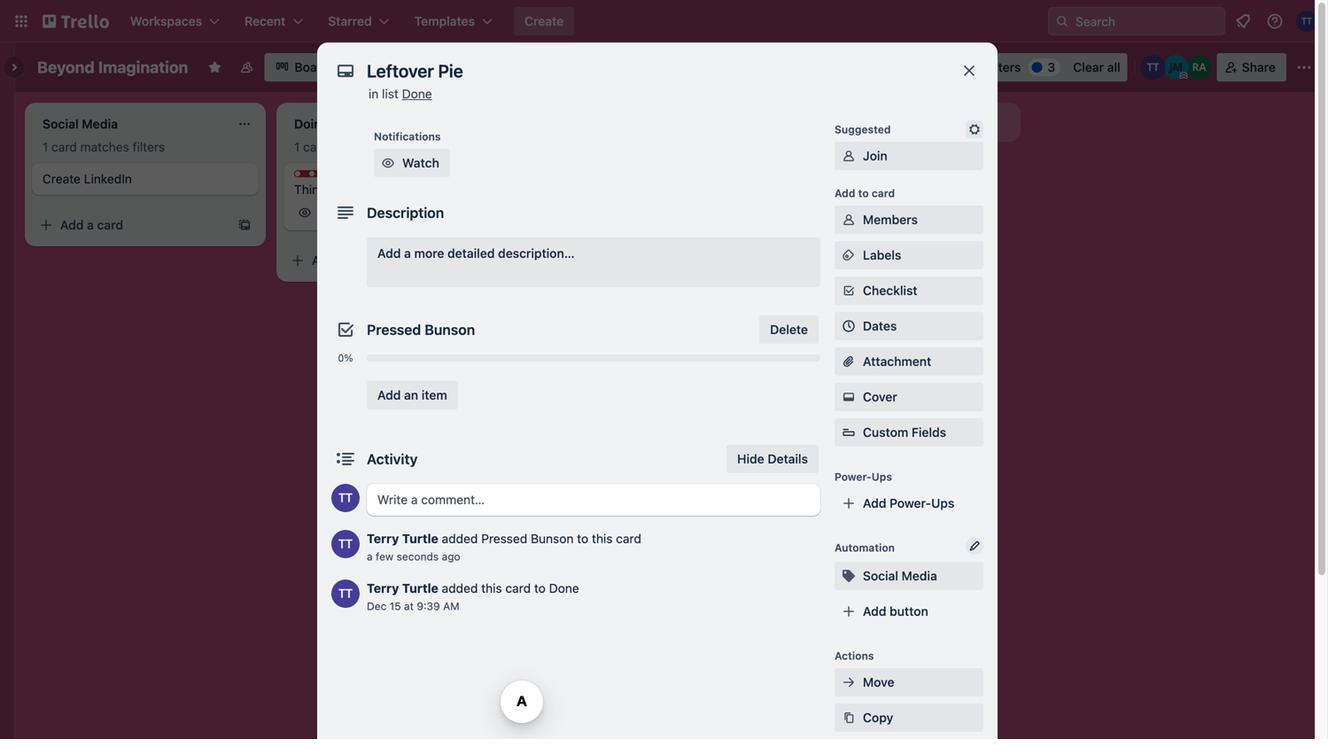 Task type: locate. For each thing, give the bounding box(es) containing it.
1 filters from the left
[[133, 140, 165, 154]]

custom
[[863, 425, 909, 440]]

0 horizontal spatial bunson
[[425, 321, 475, 338]]

list right another
[[887, 115, 905, 129]]

sm image inside cover link
[[840, 388, 858, 406]]

back to home image
[[43, 7, 109, 35]]

added inside terry turtle added pressed bunson to this card a few seconds ago
[[442, 531, 478, 546]]

1
[[43, 140, 48, 154], [294, 140, 300, 154], [340, 207, 345, 219]]

1 added from the top
[[442, 531, 478, 546]]

to
[[859, 187, 869, 199], [577, 531, 589, 546], [534, 581, 546, 596]]

filters
[[133, 140, 165, 154], [384, 140, 417, 154]]

cover link
[[835, 383, 984, 411]]

bunson up item
[[425, 321, 475, 338]]

add a more detailed description…
[[378, 246, 575, 261]]

add down power-ups
[[863, 496, 887, 511]]

board link
[[264, 53, 340, 82]]

create from template… image
[[238, 218, 252, 232], [489, 253, 503, 268]]

0 vertical spatial list
[[382, 86, 399, 101]]

add
[[812, 115, 835, 129], [835, 187, 856, 199], [60, 218, 84, 232], [378, 246, 401, 261], [312, 253, 335, 268], [378, 388, 401, 402], [863, 496, 887, 511], [863, 604, 887, 619]]

filters up watch
[[384, 140, 417, 154]]

ups up add power-ups
[[872, 471, 893, 483]]

1 terry from the top
[[367, 531, 399, 546]]

done right in
[[402, 86, 432, 101]]

card down description
[[349, 253, 375, 268]]

list right in
[[382, 86, 399, 101]]

members link
[[835, 206, 984, 234]]

added
[[442, 531, 478, 546], [442, 581, 478, 596]]

a
[[87, 218, 94, 232], [404, 246, 411, 261], [339, 253, 346, 268], [367, 550, 373, 563]]

sm image left copy
[[840, 709, 858, 727]]

1 vertical spatial add a card button
[[284, 246, 482, 275]]

to down write a comment text field
[[577, 531, 589, 546]]

hide details
[[738, 452, 808, 466]]

sm image
[[927, 53, 951, 78], [840, 147, 858, 165], [840, 282, 858, 300], [840, 674, 858, 691]]

1 horizontal spatial power-
[[890, 496, 932, 511]]

1 vertical spatial turtle
[[402, 581, 439, 596]]

card
[[52, 140, 77, 154], [303, 140, 329, 154], [872, 187, 895, 199], [97, 218, 123, 232], [349, 253, 375, 268], [616, 531, 642, 546], [506, 581, 531, 596]]

ruby anderson (rubyanderson7) image
[[1187, 55, 1212, 80]]

1 horizontal spatial to
[[577, 531, 589, 546]]

2 horizontal spatial to
[[859, 187, 869, 199]]

this
[[592, 531, 613, 546], [481, 581, 502, 596]]

pressed up terry turtle added this card to done dec 15 at 9:39 am
[[481, 531, 528, 546]]

filters up create linkedin link
[[133, 140, 165, 154]]

in
[[369, 86, 379, 101]]

star or unstar board image
[[208, 60, 222, 74]]

bunson down write a comment text field
[[531, 531, 574, 546]]

1 vertical spatial added
[[442, 581, 478, 596]]

1 down thoughts thinking
[[340, 207, 345, 219]]

open information menu image
[[1267, 12, 1284, 30]]

sm image for labels
[[840, 246, 858, 264]]

1 card matches filters up linkedin
[[43, 140, 165, 154]]

card down terry turtle added pressed bunson to this card a few seconds ago
[[506, 581, 531, 596]]

dates button
[[835, 312, 984, 340]]

filters
[[985, 60, 1021, 74]]

0 vertical spatial create
[[525, 14, 564, 28]]

1 horizontal spatial add a card
[[312, 253, 375, 268]]

0 vertical spatial this
[[592, 531, 613, 546]]

to up members
[[859, 187, 869, 199]]

0 vertical spatial to
[[859, 187, 869, 199]]

am
[[443, 600, 460, 612]]

1 vertical spatial ups
[[932, 496, 955, 511]]

button
[[890, 604, 929, 619]]

add a card
[[60, 218, 123, 232], [312, 253, 375, 268]]

1 vertical spatial bunson
[[531, 531, 574, 546]]

few
[[376, 550, 394, 563]]

0 vertical spatial create from template… image
[[238, 218, 252, 232]]

terry inside terry turtle added this card to done dec 15 at 9:39 am
[[367, 581, 399, 596]]

1 horizontal spatial bunson
[[531, 531, 574, 546]]

0 vertical spatial turtle
[[402, 531, 439, 546]]

add a card down thinking
[[312, 253, 375, 268]]

create button
[[514, 7, 574, 35]]

create
[[525, 14, 564, 28], [43, 171, 81, 186]]

sm image inside copy 'link'
[[840, 709, 858, 727]]

matches
[[80, 140, 129, 154], [332, 140, 381, 154]]

1 up the create linkedin at top left
[[43, 140, 48, 154]]

beyond imagination
[[37, 58, 188, 77]]

sm image for suggested
[[966, 121, 984, 138]]

1 vertical spatial create
[[43, 171, 81, 186]]

0 horizontal spatial create
[[43, 171, 81, 186]]

add to card
[[835, 187, 895, 199]]

done down terry turtle added pressed bunson to this card a few seconds ago
[[549, 581, 579, 596]]

Board name text field
[[28, 53, 197, 82]]

sm image inside the move link
[[840, 674, 858, 691]]

item
[[422, 388, 447, 402]]

create for create linkedin
[[43, 171, 81, 186]]

1 vertical spatial pressed
[[481, 531, 528, 546]]

sm image inside checklist link
[[840, 282, 858, 300]]

0 vertical spatial power-
[[835, 471, 872, 483]]

2 turtle from the top
[[402, 581, 439, 596]]

sm image left join
[[840, 147, 858, 165]]

terry for added this card to done
[[367, 581, 399, 596]]

1 vertical spatial create from template… image
[[489, 253, 503, 268]]

0 horizontal spatial this
[[481, 581, 502, 596]]

1 card matches filters up "thoughts"
[[294, 140, 417, 154]]

add a card button down create linkedin link
[[32, 211, 230, 239]]

add left an
[[378, 388, 401, 402]]

turtle inside terry turtle added this card to done dec 15 at 9:39 am
[[402, 581, 439, 596]]

1 vertical spatial add a card
[[312, 253, 375, 268]]

join
[[863, 148, 888, 163]]

terry inside terry turtle added pressed bunson to this card a few seconds ago
[[367, 531, 399, 546]]

2 terry from the top
[[367, 581, 399, 596]]

sm image for copy
[[840, 709, 858, 727]]

terry
[[367, 531, 399, 546], [367, 581, 399, 596]]

1 horizontal spatial this
[[592, 531, 613, 546]]

1 horizontal spatial pressed
[[481, 531, 528, 546]]

1 horizontal spatial create from template… image
[[489, 253, 503, 268]]

to down terry turtle added pressed bunson to this card a few seconds ago
[[534, 581, 546, 596]]

thinking link
[[294, 181, 500, 199]]

0 vertical spatial added
[[442, 531, 478, 546]]

card down write a comment text field
[[616, 531, 642, 546]]

a left more
[[404, 246, 411, 261]]

create from template… image for the bottommost "add a card" button
[[489, 253, 503, 268]]

power- down power-ups
[[890, 496, 932, 511]]

0 horizontal spatial create from template… image
[[238, 218, 252, 232]]

terry turtle (terryturtle) image
[[1297, 11, 1318, 32], [1141, 55, 1166, 80], [331, 484, 360, 512], [331, 530, 360, 558], [331, 580, 360, 608]]

matches up linkedin
[[80, 140, 129, 154]]

cover
[[863, 390, 898, 404]]

to inside terry turtle added pressed bunson to this card a few seconds ago
[[577, 531, 589, 546]]

a left few
[[367, 550, 373, 563]]

1 vertical spatial done
[[549, 581, 579, 596]]

sm image inside "join" link
[[840, 147, 858, 165]]

1 up color: bold red, title: "thoughts" "element" at the left top
[[294, 140, 300, 154]]

at
[[404, 600, 414, 612]]

copy link
[[835, 704, 984, 732]]

copy
[[863, 710, 894, 725]]

board
[[295, 60, 329, 74]]

1 horizontal spatial 1 card matches filters
[[294, 140, 417, 154]]

1 horizontal spatial done
[[549, 581, 579, 596]]

1 horizontal spatial list
[[887, 115, 905, 129]]

1 horizontal spatial create
[[525, 14, 564, 28]]

sm image left labels at the right top of page
[[840, 246, 858, 264]]

checklist link
[[835, 277, 984, 305]]

0 horizontal spatial ups
[[872, 471, 893, 483]]

1 vertical spatial this
[[481, 581, 502, 596]]

attachment button
[[835, 347, 984, 376]]

turtle inside terry turtle added pressed bunson to this card a few seconds ago
[[402, 531, 439, 546]]

this down write a comment text field
[[592, 531, 613, 546]]

to inside terry turtle added this card to done dec 15 at 9:39 am
[[534, 581, 546, 596]]

create inside button
[[525, 14, 564, 28]]

dec
[[367, 600, 387, 612]]

add down thinking
[[312, 253, 335, 268]]

to for added pressed bunson to this card
[[577, 531, 589, 546]]

1 horizontal spatial filters
[[384, 140, 417, 154]]

sm image inside 'watch' 'button'
[[379, 154, 397, 172]]

in list done
[[369, 86, 432, 101]]

turtle up seconds
[[402, 531, 439, 546]]

sm image left social
[[840, 567, 858, 585]]

0 horizontal spatial add a card button
[[32, 211, 230, 239]]

sm image down actions
[[840, 674, 858, 691]]

sm image inside labels link
[[840, 246, 858, 264]]

1 vertical spatial to
[[577, 531, 589, 546]]

to for added this card to done
[[534, 581, 546, 596]]

0 horizontal spatial 1 card matches filters
[[43, 140, 165, 154]]

done
[[402, 86, 432, 101], [549, 581, 579, 596]]

terry up few
[[367, 531, 399, 546]]

automation
[[835, 542, 895, 554]]

card up the create linkedin at top left
[[52, 140, 77, 154]]

terry up dec
[[367, 581, 399, 596]]

1 horizontal spatial add a card button
[[284, 246, 482, 275]]

0 horizontal spatial to
[[534, 581, 546, 596]]

1 matches from the left
[[80, 140, 129, 154]]

added up ago
[[442, 531, 478, 546]]

add a card button down description
[[284, 246, 482, 275]]

a down the create linkedin at top left
[[87, 218, 94, 232]]

2 vertical spatial to
[[534, 581, 546, 596]]

0 horizontal spatial matches
[[80, 140, 129, 154]]

0 horizontal spatial done
[[402, 86, 432, 101]]

fields
[[912, 425, 947, 440]]

Search field
[[1070, 8, 1225, 35]]

2 added from the top
[[442, 581, 478, 596]]

pressed
[[367, 321, 421, 338], [481, 531, 528, 546]]

clear all button
[[1066, 53, 1128, 82]]

add left button
[[863, 604, 887, 619]]

1 vertical spatial power-
[[890, 496, 932, 511]]

None text field
[[358, 55, 943, 87]]

0 vertical spatial pressed
[[367, 321, 421, 338]]

power- down custom
[[835, 471, 872, 483]]

pressed up an
[[367, 321, 421, 338]]

sm image left cover
[[840, 388, 858, 406]]

done link
[[402, 86, 432, 101]]

ups down fields
[[932, 496, 955, 511]]

0 vertical spatial add a card button
[[32, 211, 230, 239]]

sm image inside members link
[[840, 211, 858, 229]]

sm image left "checklist"
[[840, 282, 858, 300]]

sm image up "join" link
[[966, 121, 984, 138]]

1 card matches filters
[[43, 140, 165, 154], [294, 140, 417, 154]]

0 horizontal spatial list
[[382, 86, 399, 101]]

1 vertical spatial list
[[887, 115, 905, 129]]

detailed
[[448, 246, 495, 261]]

turtle up dec 15 at 9:39 am 'link'
[[402, 581, 439, 596]]

added up am
[[442, 581, 478, 596]]

1 vertical spatial terry
[[367, 581, 399, 596]]

0 horizontal spatial filters
[[133, 140, 165, 154]]

share
[[1242, 60, 1276, 74]]

delete
[[770, 322, 808, 337]]

0 vertical spatial terry
[[367, 531, 399, 546]]

sm image for cover
[[840, 388, 858, 406]]

card inside terry turtle added this card to done dec 15 at 9:39 am
[[506, 581, 531, 596]]

added inside terry turtle added this card to done dec 15 at 9:39 am
[[442, 581, 478, 596]]

sm image
[[966, 121, 984, 138], [379, 154, 397, 172], [840, 211, 858, 229], [840, 246, 858, 264], [840, 388, 858, 406], [840, 567, 858, 585], [840, 709, 858, 727]]

add a card down the create linkedin at top left
[[60, 218, 123, 232]]

matches up "thoughts"
[[332, 140, 381, 154]]

1 horizontal spatial matches
[[332, 140, 381, 154]]

labels
[[863, 248, 902, 262]]

sm image up thinking link
[[379, 154, 397, 172]]

1 turtle from the top
[[402, 531, 439, 546]]

sm image for join
[[840, 147, 858, 165]]

move
[[863, 675, 895, 690]]

add left another
[[812, 115, 835, 129]]

this down terry turtle added pressed bunson to this card a few seconds ago
[[481, 581, 502, 596]]

actions
[[835, 650, 874, 662]]

0 vertical spatial add a card
[[60, 218, 123, 232]]

sm image down the add to card
[[840, 211, 858, 229]]



Task type: vqa. For each thing, say whether or not it's contained in the screenshot.
topmost Workspace
no



Task type: describe. For each thing, give the bounding box(es) containing it.
suggested
[[835, 123, 891, 136]]

add left more
[[378, 246, 401, 261]]

thoughts
[[312, 171, 361, 183]]

terry turtle (terryturtle) image inside 'primary' element
[[1297, 11, 1318, 32]]

a down thinking
[[339, 253, 346, 268]]

sm image inside social media button
[[840, 567, 858, 585]]

add down suggested
[[835, 187, 856, 199]]

search image
[[1056, 14, 1070, 28]]

seconds
[[397, 550, 439, 563]]

an
[[404, 388, 418, 402]]

custom fields button
[[835, 424, 984, 441]]

0 vertical spatial done
[[402, 86, 432, 101]]

add an item
[[378, 388, 447, 402]]

thoughts thinking
[[294, 171, 361, 197]]

0 horizontal spatial pressed
[[367, 321, 421, 338]]

create linkedin
[[43, 171, 132, 186]]

add an item button
[[367, 381, 458, 409]]

join link
[[835, 142, 984, 170]]

ago
[[442, 550, 461, 563]]

notifications
[[374, 130, 441, 143]]

checklist
[[863, 283, 918, 298]]

more
[[414, 246, 444, 261]]

1 horizontal spatial ups
[[932, 496, 955, 511]]

create linkedin link
[[43, 170, 248, 188]]

a few seconds ago link
[[367, 550, 461, 563]]

add button button
[[835, 597, 984, 626]]

dec 15 at 9:39 am link
[[367, 600, 460, 612]]

9:39
[[417, 600, 440, 612]]

power-ups
[[835, 471, 893, 483]]

add inside button
[[863, 604, 887, 619]]

added for added this card to done
[[442, 581, 478, 596]]

a inside terry turtle added pressed bunson to this card a few seconds ago
[[367, 550, 373, 563]]

media
[[902, 569, 937, 583]]

add power-ups
[[863, 496, 955, 511]]

clear
[[1073, 60, 1104, 74]]

sm image for watch
[[379, 154, 397, 172]]

0 horizontal spatial add a card
[[60, 218, 123, 232]]

done inside terry turtle added this card to done dec 15 at 9:39 am
[[549, 581, 579, 596]]

show menu image
[[1296, 58, 1313, 76]]

create for create
[[525, 14, 564, 28]]

card up members
[[872, 187, 895, 199]]

added for added pressed bunson to this card
[[442, 531, 478, 546]]

hide
[[738, 452, 765, 466]]

another
[[839, 115, 884, 129]]

0 horizontal spatial power-
[[835, 471, 872, 483]]

add another list
[[812, 115, 905, 129]]

workspace visible image
[[240, 60, 254, 74]]

sm image for checklist
[[840, 282, 858, 300]]

0%
[[338, 352, 353, 364]]

list inside button
[[887, 115, 905, 129]]

2 1 card matches filters from the left
[[294, 140, 417, 154]]

2 filters from the left
[[384, 140, 417, 154]]

this inside terry turtle added this card to done dec 15 at 9:39 am
[[481, 581, 502, 596]]

add button
[[863, 604, 929, 619]]

3
[[1048, 60, 1056, 74]]

card up color: bold red, title: "thoughts" "element" at the left top
[[303, 140, 329, 154]]

turtle for added this card to done
[[402, 581, 439, 596]]

1 1 card matches filters from the left
[[43, 140, 165, 154]]

add down the create linkedin at top left
[[60, 218, 84, 232]]

sm image for members
[[840, 211, 858, 229]]

card inside terry turtle added pressed bunson to this card a few seconds ago
[[616, 531, 642, 546]]

watch
[[402, 156, 439, 170]]

this inside terry turtle added pressed bunson to this card a few seconds ago
[[592, 531, 613, 546]]

0 notifications image
[[1233, 11, 1254, 32]]

share button
[[1217, 53, 1287, 82]]

labels link
[[835, 241, 984, 269]]

linkedin
[[84, 171, 132, 186]]

primary element
[[0, 0, 1329, 43]]

customize views image
[[349, 58, 367, 76]]

description…
[[498, 246, 575, 261]]

jeremy miller (jeremymiller198) image
[[1164, 55, 1189, 80]]

all
[[1108, 60, 1121, 74]]

social media
[[863, 569, 937, 583]]

dates
[[863, 319, 897, 333]]

bunson inside terry turtle added pressed bunson to this card a few seconds ago
[[531, 531, 574, 546]]

imagination
[[98, 58, 188, 77]]

add a more detailed description… link
[[367, 238, 821, 287]]

pressed inside terry turtle added pressed bunson to this card a few seconds ago
[[481, 531, 528, 546]]

card down linkedin
[[97, 218, 123, 232]]

Write a comment text field
[[367, 484, 821, 516]]

social
[[863, 569, 899, 583]]

pressed bunson
[[367, 321, 475, 338]]

terry turtle added pressed bunson to this card a few seconds ago
[[367, 531, 642, 563]]

watch button
[[374, 149, 450, 177]]

create from template… image for "add a card" button to the left
[[238, 218, 252, 232]]

attachment
[[863, 354, 932, 369]]

hide details link
[[727, 445, 819, 473]]

details
[[768, 452, 808, 466]]

add power-ups link
[[835, 489, 984, 518]]

terry for added pressed bunson to this card
[[367, 531, 399, 546]]

color: bold red, title: "thoughts" element
[[294, 170, 361, 183]]

0 horizontal spatial 1
[[43, 140, 48, 154]]

activity
[[367, 451, 418, 468]]

1 horizontal spatial 1
[[294, 140, 300, 154]]

custom fields
[[863, 425, 947, 440]]

beyond
[[37, 58, 95, 77]]

terry turtle added this card to done dec 15 at 9:39 am
[[367, 581, 579, 612]]

description
[[367, 204, 444, 221]]

turtle for added pressed bunson to this card
[[402, 531, 439, 546]]

15
[[390, 600, 401, 612]]

2 matches from the left
[[332, 140, 381, 154]]

clear all
[[1073, 60, 1121, 74]]

0 vertical spatial bunson
[[425, 321, 475, 338]]

sm image for move
[[840, 674, 858, 691]]

delete link
[[760, 316, 819, 344]]

sm image left "filters"
[[927, 53, 951, 78]]

add another list button
[[780, 103, 1021, 142]]

thinking
[[294, 182, 343, 197]]

2 horizontal spatial 1
[[340, 207, 345, 219]]

0 vertical spatial ups
[[872, 471, 893, 483]]

move link
[[835, 668, 984, 697]]

social media button
[[835, 562, 984, 590]]

members
[[863, 212, 918, 227]]



